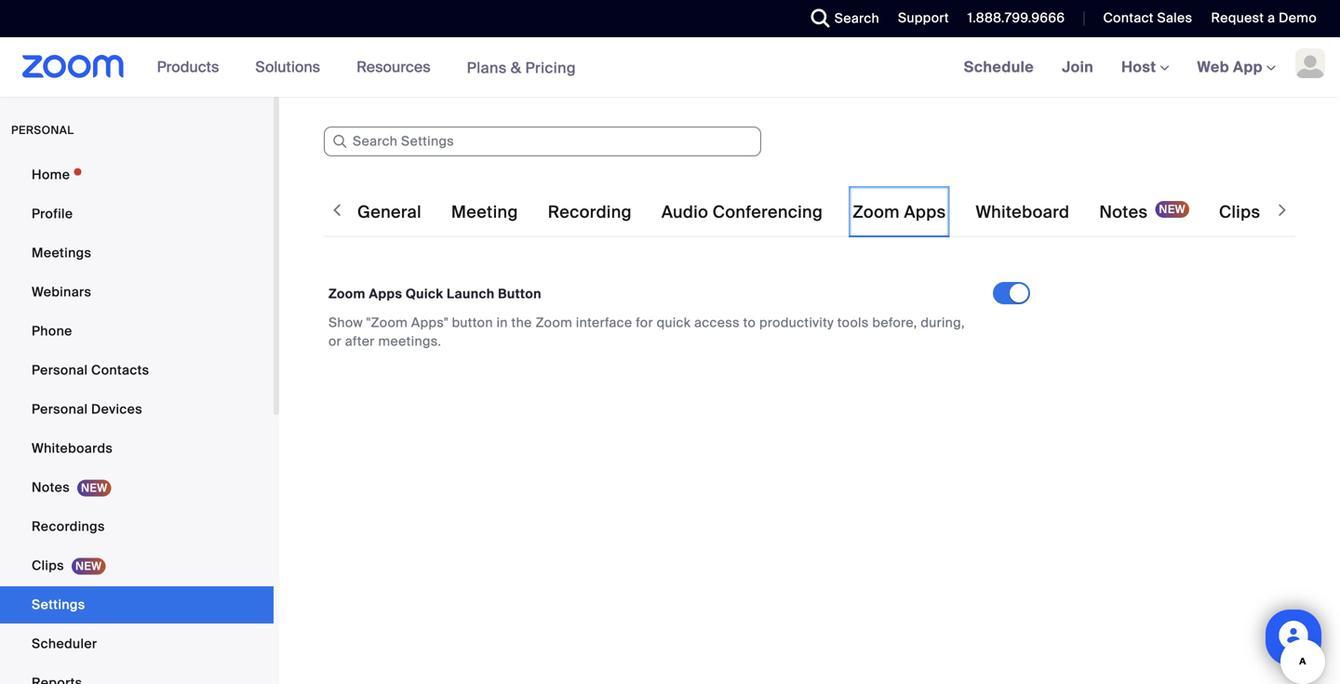 Task type: locate. For each thing, give the bounding box(es) containing it.
recording
[[548, 202, 632, 223]]

show "zoom apps" button in the zoom interface for quick access to productivity tools before, during, or after meetings.
[[329, 314, 965, 350]]

banner
[[0, 37, 1341, 98]]

personal inside personal devices link
[[32, 401, 88, 418]]

personal contacts link
[[0, 352, 274, 389]]

clips
[[1220, 202, 1261, 223], [32, 557, 64, 574]]

schedule
[[964, 57, 1034, 77]]

personal
[[32, 362, 88, 379], [32, 401, 88, 418]]

plans
[[467, 58, 507, 78]]

audio conferencing
[[662, 202, 823, 223]]

join
[[1062, 57, 1094, 77]]

1 horizontal spatial apps
[[904, 202, 946, 223]]

resources button
[[357, 37, 439, 97]]

zoom logo image
[[22, 55, 124, 78]]

pricing
[[526, 58, 576, 78]]

solutions button
[[255, 37, 329, 97]]

1 vertical spatial clips
[[32, 557, 64, 574]]

0 horizontal spatial apps
[[369, 285, 403, 303]]

clips up settings
[[32, 557, 64, 574]]

1.888.799.9666 button up schedule
[[954, 0, 1070, 37]]

productivity
[[760, 314, 834, 331]]

contact sales link
[[1090, 0, 1198, 37], [1104, 9, 1193, 27]]

apps
[[904, 202, 946, 223], [369, 285, 403, 303]]

before,
[[873, 314, 918, 331]]

button
[[452, 314, 493, 331]]

notes inside the tabs of my account settings page tab list
[[1100, 202, 1148, 223]]

clips left scroll right icon on the top right of page
[[1220, 202, 1261, 223]]

personal inside "personal contacts" link
[[32, 362, 88, 379]]

1 vertical spatial personal
[[32, 401, 88, 418]]

contact
[[1104, 9, 1154, 27]]

1 vertical spatial apps
[[369, 285, 403, 303]]

2 horizontal spatial zoom
[[853, 202, 900, 223]]

plans & pricing
[[467, 58, 576, 78]]

contact sales
[[1104, 9, 1193, 27]]

home
[[32, 166, 70, 183]]

apps for zoom apps quick launch button
[[369, 285, 403, 303]]

2 personal from the top
[[32, 401, 88, 418]]

1 horizontal spatial zoom
[[536, 314, 573, 331]]

support link
[[885, 0, 954, 37], [899, 9, 950, 27]]

0 horizontal spatial clips
[[32, 557, 64, 574]]

1 personal from the top
[[32, 362, 88, 379]]

request
[[1212, 9, 1265, 27]]

request a demo link
[[1198, 0, 1341, 37], [1212, 9, 1317, 27]]

1 horizontal spatial clips
[[1220, 202, 1261, 223]]

phone
[[32, 323, 72, 340]]

host button
[[1122, 57, 1170, 77]]

general
[[358, 202, 422, 223]]

apps inside the tabs of my account settings page tab list
[[904, 202, 946, 223]]

zoom
[[853, 202, 900, 223], [329, 285, 366, 303], [536, 314, 573, 331]]

apps for zoom apps
[[904, 202, 946, 223]]

1.888.799.9666 button
[[954, 0, 1070, 37], [968, 9, 1066, 27]]

0 vertical spatial notes
[[1100, 202, 1148, 223]]

whiteboards link
[[0, 430, 274, 467]]

recordings link
[[0, 508, 274, 546]]

request a demo
[[1212, 9, 1317, 27]]

0 vertical spatial clips
[[1220, 202, 1261, 223]]

personal up whiteboards
[[32, 401, 88, 418]]

web
[[1198, 57, 1230, 77]]

2 vertical spatial zoom
[[536, 314, 573, 331]]

zoom inside the tabs of my account settings page tab list
[[853, 202, 900, 223]]

1 horizontal spatial notes
[[1100, 202, 1148, 223]]

meeting
[[451, 202, 518, 223]]

plans & pricing link
[[467, 58, 576, 78], [467, 58, 576, 78]]

personal for personal contacts
[[32, 362, 88, 379]]

zoom apps quick launch button
[[329, 285, 542, 303]]

search
[[835, 10, 880, 27]]

tools
[[838, 314, 869, 331]]

scheduler
[[32, 635, 97, 653]]

notes
[[1100, 202, 1148, 223], [32, 479, 70, 496]]

join link
[[1048, 37, 1108, 97]]

web app
[[1198, 57, 1263, 77]]

1 vertical spatial notes
[[32, 479, 70, 496]]

0 vertical spatial apps
[[904, 202, 946, 223]]

0 vertical spatial personal
[[32, 362, 88, 379]]

interface
[[576, 314, 633, 331]]

apps"
[[411, 314, 449, 331]]

webinars
[[32, 284, 91, 301]]

1 vertical spatial zoom
[[329, 285, 366, 303]]

webinars link
[[0, 274, 274, 311]]

zoom for zoom apps
[[853, 202, 900, 223]]

after
[[345, 333, 375, 350]]

notes inside "link"
[[32, 479, 70, 496]]

0 vertical spatial zoom
[[853, 202, 900, 223]]

banner containing products
[[0, 37, 1341, 98]]

meetings navigation
[[950, 37, 1341, 98]]

host
[[1122, 57, 1161, 77]]

personal
[[11, 123, 74, 137]]

app
[[1234, 57, 1263, 77]]

profile picture image
[[1296, 48, 1326, 78]]

demo
[[1279, 9, 1317, 27]]

zoom inside show "zoom apps" button in the zoom interface for quick access to productivity tools before, during, or after meetings.
[[536, 314, 573, 331]]

0 horizontal spatial zoom
[[329, 285, 366, 303]]

scheduler link
[[0, 626, 274, 663]]

schedule link
[[950, 37, 1048, 97]]

tabs of my account settings page tab list
[[354, 186, 1306, 238]]

0 horizontal spatial notes
[[32, 479, 70, 496]]

to
[[744, 314, 756, 331]]

personal down the phone
[[32, 362, 88, 379]]

solutions
[[255, 57, 320, 77]]



Task type: describe. For each thing, give the bounding box(es) containing it.
profile
[[32, 205, 73, 223]]

home link
[[0, 156, 274, 194]]

quick
[[406, 285, 444, 303]]

audio
[[662, 202, 709, 223]]

"zoom
[[367, 314, 408, 331]]

quick
[[657, 314, 691, 331]]

Search Settings text field
[[324, 127, 762, 156]]

whiteboard
[[976, 202, 1070, 223]]

web app button
[[1198, 57, 1277, 77]]

personal menu menu
[[0, 156, 274, 684]]

product information navigation
[[143, 37, 590, 98]]

during,
[[921, 314, 965, 331]]

conferencing
[[713, 202, 823, 223]]

phone link
[[0, 313, 274, 350]]

notes link
[[0, 469, 274, 507]]

in
[[497, 314, 508, 331]]

meetings link
[[0, 235, 274, 272]]

clips link
[[0, 547, 274, 585]]

products
[[157, 57, 219, 77]]

meetings.
[[378, 333, 442, 350]]

scroll right image
[[1274, 201, 1292, 220]]

recordings
[[32, 518, 105, 535]]

clips inside the tabs of my account settings page tab list
[[1220, 202, 1261, 223]]

personal devices link
[[0, 391, 274, 428]]

a
[[1268, 9, 1276, 27]]

resources
[[357, 57, 431, 77]]

products button
[[157, 37, 228, 97]]

settings link
[[0, 587, 274, 624]]

meetings
[[32, 244, 92, 262]]

the
[[512, 314, 532, 331]]

launch
[[447, 285, 495, 303]]

show
[[329, 314, 363, 331]]

zoom for zoom apps quick launch button
[[329, 285, 366, 303]]

sales
[[1158, 9, 1193, 27]]

1.888.799.9666 button up schedule link
[[968, 9, 1066, 27]]

or
[[329, 333, 342, 350]]

clips inside personal menu menu
[[32, 557, 64, 574]]

settings
[[32, 596, 85, 614]]

zoom apps
[[853, 202, 946, 223]]

access
[[695, 314, 740, 331]]

&
[[511, 58, 522, 78]]

whiteboards
[[32, 440, 113, 457]]

support
[[899, 9, 950, 27]]

search button
[[798, 0, 885, 37]]

personal devices
[[32, 401, 142, 418]]

button
[[498, 285, 542, 303]]

personal for personal devices
[[32, 401, 88, 418]]

profile link
[[0, 196, 274, 233]]

scroll left image
[[328, 201, 346, 220]]

for
[[636, 314, 653, 331]]

contacts
[[91, 362, 149, 379]]

1.888.799.9666
[[968, 9, 1066, 27]]

personal contacts
[[32, 362, 149, 379]]

devices
[[91, 401, 142, 418]]



Task type: vqa. For each thing, say whether or not it's contained in the screenshot.
Open chat icon at the bottom of page
no



